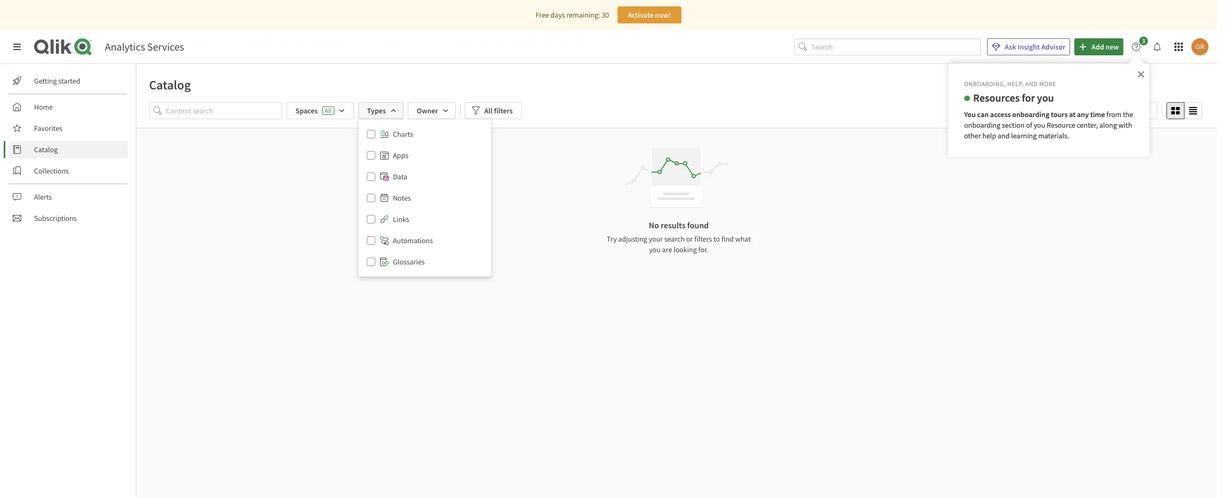 Task type: locate. For each thing, give the bounding box(es) containing it.
×
[[1137, 66, 1145, 81]]

your
[[649, 234, 663, 244]]

what
[[735, 234, 751, 244]]

you down more
[[1037, 91, 1054, 104]]

no
[[649, 220, 659, 231]]

add new
[[1092, 42, 1119, 52]]

and down "section"
[[998, 131, 1010, 140]]

tours
[[1051, 110, 1068, 119]]

owner
[[417, 106, 438, 116]]

all
[[485, 106, 493, 116], [325, 107, 332, 114]]

1 vertical spatial and
[[998, 131, 1010, 140]]

2 vertical spatial you
[[649, 245, 661, 255]]

onboarding
[[1012, 110, 1050, 119], [964, 120, 1001, 130]]

catalog down favorites
[[34, 145, 58, 154]]

and
[[1026, 80, 1038, 88], [998, 131, 1010, 140]]

notes
[[393, 193, 411, 203]]

you
[[1037, 91, 1054, 104], [1034, 120, 1046, 130], [649, 245, 661, 255]]

found
[[687, 220, 709, 231]]

and inside from the onboarding section of you resource center, along with other help and learning materials.
[[998, 131, 1010, 140]]

Recently used field
[[1090, 102, 1158, 119]]

along
[[1100, 120, 1117, 130]]

ask
[[1005, 42, 1016, 52]]

glossaries
[[393, 257, 425, 267]]

0 horizontal spatial and
[[998, 131, 1010, 140]]

with
[[1119, 120, 1133, 130]]

add new button
[[1075, 38, 1124, 55]]

1 horizontal spatial catalog
[[149, 77, 191, 93]]

0 vertical spatial onboarding
[[1012, 110, 1050, 119]]

searchbar element
[[795, 38, 981, 56]]

all inside all filters 'dropdown button'
[[485, 106, 493, 116]]

subscriptions
[[34, 214, 77, 223]]

looking
[[674, 245, 697, 255]]

× dialog
[[948, 63, 1150, 158]]

Content search text field
[[166, 102, 282, 119]]

learning
[[1011, 131, 1037, 140]]

subscriptions link
[[9, 210, 128, 227]]

1 vertical spatial you
[[1034, 120, 1046, 130]]

alerts
[[34, 192, 52, 202]]

1 vertical spatial filters
[[695, 234, 712, 244]]

from the onboarding section of you resource center, along with other help and learning materials.
[[964, 110, 1135, 140]]

add
[[1092, 42, 1104, 52]]

or
[[686, 234, 693, 244]]

catalog down services on the top of the page
[[149, 77, 191, 93]]

free days remaining: 30
[[536, 10, 609, 20]]

find
[[722, 234, 734, 244]]

types button
[[358, 102, 404, 119]]

more
[[1039, 80, 1056, 88]]

the
[[1123, 110, 1133, 119]]

1 vertical spatial catalog
[[34, 145, 58, 154]]

you down your at the top right
[[649, 245, 661, 255]]

resources
[[973, 91, 1020, 104]]

analytics services element
[[105, 40, 184, 53]]

collections
[[34, 166, 69, 176]]

1 vertical spatial onboarding
[[964, 120, 1001, 130]]

no results found try adjusting your search or filters to find what you are looking for.
[[607, 220, 751, 255]]

used
[[1125, 106, 1140, 116]]

from
[[1107, 110, 1122, 119]]

started
[[58, 76, 80, 86]]

filters
[[494, 106, 513, 116], [695, 234, 712, 244]]

catalog
[[149, 77, 191, 93], [34, 145, 58, 154]]

results
[[661, 220, 686, 231]]

charts
[[393, 129, 413, 139]]

and up for
[[1026, 80, 1038, 88]]

getting
[[34, 76, 57, 86]]

center,
[[1077, 120, 1098, 130]]

all filters button
[[465, 102, 522, 119]]

1 horizontal spatial all
[[485, 106, 493, 116]]

types
[[367, 106, 386, 116]]

0 vertical spatial filters
[[494, 106, 513, 116]]

days
[[551, 10, 565, 20]]

0 horizontal spatial onboarding
[[964, 120, 1001, 130]]

1 horizontal spatial onboarding
[[1012, 110, 1050, 119]]

30
[[602, 10, 609, 20]]

onboarding up of
[[1012, 110, 1050, 119]]

you inside from the onboarding section of you resource center, along with other help and learning materials.
[[1034, 120, 1046, 130]]

1 horizontal spatial filters
[[695, 234, 712, 244]]

other
[[964, 131, 981, 140]]

0 horizontal spatial catalog
[[34, 145, 58, 154]]

close sidebar menu image
[[13, 43, 21, 51]]

onboarding down can
[[964, 120, 1001, 130]]

now!
[[655, 10, 671, 20]]

0 horizontal spatial all
[[325, 107, 332, 114]]

all for all
[[325, 107, 332, 114]]

getting started link
[[9, 72, 128, 89]]

0 horizontal spatial filters
[[494, 106, 513, 116]]

1 horizontal spatial and
[[1026, 80, 1038, 88]]

favorites
[[34, 124, 62, 133]]

ask insight advisor
[[1005, 42, 1066, 52]]

0 vertical spatial you
[[1037, 91, 1054, 104]]

you right of
[[1034, 120, 1046, 130]]



Task type: vqa. For each thing, say whether or not it's contained in the screenshot.
Events Link
no



Task type: describe. For each thing, give the bounding box(es) containing it.
materials.
[[1039, 131, 1070, 140]]

owner button
[[408, 102, 456, 119]]

filters inside no results found try adjusting your search or filters to find what you are looking for.
[[695, 234, 712, 244]]

all for all filters
[[485, 106, 493, 116]]

remaining:
[[567, 10, 600, 20]]

activate now!
[[628, 10, 671, 20]]

any
[[1077, 110, 1089, 119]]

onboarding,
[[964, 80, 1006, 88]]

collections link
[[9, 162, 128, 179]]

access
[[990, 110, 1011, 119]]

ask insight advisor button
[[987, 38, 1070, 55]]

free
[[536, 10, 549, 20]]

catalog inside navigation pane element
[[34, 145, 58, 154]]

apps
[[393, 151, 408, 160]]

for
[[1022, 91, 1035, 104]]

resources for you
[[973, 91, 1054, 104]]

data
[[393, 172, 407, 182]]

3
[[1142, 37, 1146, 45]]

of
[[1026, 120, 1033, 130]]

to
[[714, 234, 720, 244]]

automations
[[393, 236, 433, 246]]

you can access onboarding tours at any time
[[964, 110, 1105, 119]]

advisor
[[1042, 42, 1066, 52]]

analytics services
[[105, 40, 184, 53]]

0 vertical spatial and
[[1026, 80, 1038, 88]]

help
[[983, 131, 996, 140]]

switch view group
[[1167, 102, 1202, 119]]

you
[[964, 110, 976, 119]]

help,
[[1008, 80, 1024, 88]]

activate now! link
[[618, 6, 682, 23]]

alerts link
[[9, 189, 128, 206]]

home
[[34, 102, 53, 112]]

adjusting
[[618, 234, 647, 244]]

at
[[1069, 110, 1076, 119]]

favorites link
[[9, 120, 128, 137]]

spaces
[[296, 106, 318, 116]]

getting started
[[34, 76, 80, 86]]

home link
[[9, 99, 128, 116]]

onboarding inside from the onboarding section of you resource center, along with other help and learning materials.
[[964, 120, 1001, 130]]

are
[[662, 245, 672, 255]]

0 vertical spatial catalog
[[149, 77, 191, 93]]

all filters
[[485, 106, 513, 116]]

catalog link
[[9, 141, 128, 158]]

recently
[[1097, 106, 1124, 116]]

resource
[[1047, 120, 1076, 130]]

filters inside 'dropdown button'
[[494, 106, 513, 116]]

insight
[[1018, 42, 1040, 52]]

activate
[[628, 10, 654, 20]]

analytics
[[105, 40, 145, 53]]

try
[[607, 234, 617, 244]]

onboarding, help, and more
[[964, 80, 1056, 88]]

recently used
[[1097, 106, 1140, 116]]

filters region
[[136, 100, 1217, 277]]

links
[[393, 215, 409, 224]]

new
[[1106, 42, 1119, 52]]

Search text field
[[812, 38, 981, 56]]

navigation pane element
[[0, 68, 136, 231]]

services
[[147, 40, 184, 53]]

greg robinson image
[[1192, 38, 1209, 55]]

3 button
[[1128, 37, 1151, 55]]

× button
[[1137, 66, 1145, 81]]

for.
[[699, 245, 709, 255]]

you inside no results found try adjusting your search or filters to find what you are looking for.
[[649, 245, 661, 255]]

time
[[1091, 110, 1105, 119]]

section
[[1002, 120, 1025, 130]]

can
[[978, 110, 989, 119]]

search
[[664, 234, 685, 244]]



